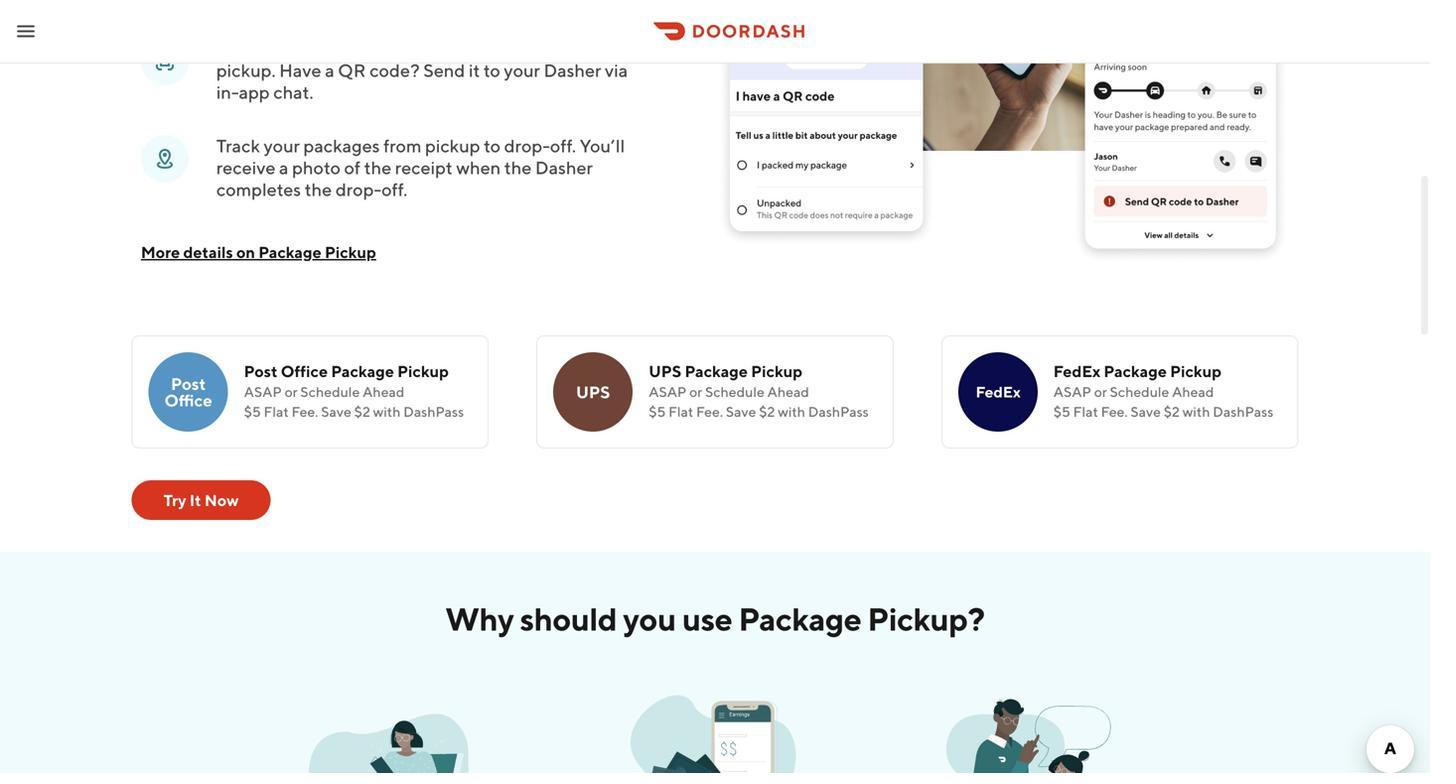 Task type: describe. For each thing, give the bounding box(es) containing it.
code?
[[370, 60, 420, 81]]

try
[[164, 491, 186, 510]]

dashpass inside post office package pickup asap or schedule ahead $5 flat fee. save $2 with dashpass
[[403, 404, 464, 420]]

package right the use
[[739, 601, 862, 638]]

pickup inside ups package pickup asap or schedule ahead $5 flat fee. save $2 with dashpass
[[751, 362, 803, 381]]

dasher inside track your packages from pickup to drop-off. you'll receive a photo of the receipt when the dasher completes the drop-off.
[[535, 157, 593, 178]]

use
[[682, 601, 733, 638]]

a inside prepare your packages for asap or scheduled pickup. have a qr code? send it to your dasher via in-app chat.
[[325, 60, 334, 81]]

ahead inside post office package pickup asap or schedule ahead $5 flat fee. save $2 with dashpass
[[363, 384, 405, 400]]

in-
[[216, 81, 239, 103]]

post office package pickup asap or schedule ahead $5 flat fee. save $2 with dashpass
[[244, 362, 464, 420]]

more
[[141, 243, 180, 262]]

more details on package pickup
[[141, 243, 376, 262]]

your for pickup.
[[285, 38, 321, 59]]

more details on package pickup button
[[141, 232, 376, 272]]

on
[[236, 243, 255, 262]]

fedex package pickup asap or schedule ahead $5 flat fee. save $2 with dashpass
[[1054, 362, 1274, 420]]

packages for photo
[[303, 135, 380, 156]]

1 horizontal spatial drop-
[[504, 135, 550, 156]]

package pickup store image image for fedex package pickup
[[958, 353, 1038, 432]]

qr
[[338, 60, 366, 81]]

via
[[605, 60, 628, 81]]

package pickup store image image for post office package pickup
[[149, 353, 228, 432]]

0 horizontal spatial the
[[305, 179, 332, 200]]

dashpass for fedex
[[1213, 404, 1274, 420]]

save inside post office package pickup asap or schedule ahead $5 flat fee. save $2 with dashpass
[[321, 404, 352, 420]]

details
[[183, 243, 233, 262]]

post
[[244, 362, 278, 381]]

1 vertical spatial drop-
[[336, 179, 382, 200]]

you'll
[[580, 135, 625, 156]]

of
[[344, 157, 361, 178]]

fee. for ups
[[696, 404, 723, 420]]

or inside 'fedex package pickup asap or schedule ahead $5 flat fee. save $2 with dashpass'
[[1094, 384, 1107, 400]]

1 vertical spatial your
[[504, 60, 540, 81]]

when
[[456, 157, 501, 178]]

asap inside 'fedex package pickup asap or schedule ahead $5 flat fee. save $2 with dashpass'
[[1054, 384, 1092, 400]]

0 vertical spatial off.
[[550, 135, 576, 156]]

asap inside prepare your packages for asap or scheduled pickup. have a qr code? send it to your dasher via in-app chat.
[[431, 38, 480, 59]]

try it now
[[164, 491, 239, 510]]

schedule for ups
[[705, 384, 765, 400]]

why should you use package pickup?
[[445, 601, 985, 638]]

pickup inside button
[[325, 243, 376, 262]]

pickup.
[[216, 60, 276, 81]]

now
[[204, 491, 239, 510]]

ahead for ups
[[767, 384, 809, 400]]

it
[[469, 60, 480, 81]]

dashpass for ups
[[808, 404, 869, 420]]

flat inside post office package pickup asap or schedule ahead $5 flat fee. save $2 with dashpass
[[264, 404, 289, 420]]

save for ups
[[726, 404, 756, 420]]

pickup inside post office package pickup asap or schedule ahead $5 flat fee. save $2 with dashpass
[[397, 362, 449, 381]]

flat for fedex
[[1073, 404, 1098, 420]]

for
[[405, 38, 427, 59]]

office
[[281, 362, 328, 381]]

$2 for ups
[[759, 404, 775, 420]]

with for fedex package pickup
[[1183, 404, 1210, 420]]

track your packages from pickup to drop-off. you'll receive a photo of the receipt when the dasher completes the drop-off.
[[216, 135, 625, 200]]

photo
[[292, 157, 341, 178]]

chat.
[[273, 81, 314, 103]]



Task type: vqa. For each thing, say whether or not it's contained in the screenshot.
4.5
no



Task type: locate. For each thing, give the bounding box(es) containing it.
0 horizontal spatial a
[[279, 157, 289, 178]]

3 with from the left
[[1183, 404, 1210, 420]]

0 horizontal spatial fee.
[[292, 404, 318, 420]]

or inside prepare your packages for asap or scheduled pickup. have a qr code? send it to your dasher via in-app chat.
[[483, 38, 500, 59]]

ahead inside 'fedex package pickup asap or schedule ahead $5 flat fee. save $2 with dashpass'
[[1172, 384, 1214, 400]]

package pickup store image image left "fedex"
[[958, 353, 1038, 432]]

0 horizontal spatial drop-
[[336, 179, 382, 200]]

2 fee. from the left
[[696, 404, 723, 420]]

fedex
[[1054, 362, 1101, 381]]

dasher down you'll
[[535, 157, 593, 178]]

0 vertical spatial drop-
[[504, 135, 550, 156]]

your down scheduled at the left top
[[504, 60, 540, 81]]

0 horizontal spatial feature card image image
[[308, 695, 494, 774]]

$5 inside 'fedex package pickup asap or schedule ahead $5 flat fee. save $2 with dashpass'
[[1054, 404, 1071, 420]]

with inside 'fedex package pickup asap or schedule ahead $5 flat fee. save $2 with dashpass'
[[1183, 404, 1210, 420]]

ups package pickup asap or schedule ahead $5 flat fee. save $2 with dashpass
[[649, 362, 869, 420]]

flat down "ups"
[[669, 404, 694, 420]]

2 dashpass from the left
[[808, 404, 869, 420]]

2 with from the left
[[778, 404, 806, 420]]

with
[[373, 404, 401, 420], [778, 404, 806, 420], [1183, 404, 1210, 420]]

package right office
[[331, 362, 394, 381]]

1 horizontal spatial off.
[[550, 135, 576, 156]]

asap down post
[[244, 384, 282, 400]]

3 dashpass from the left
[[1213, 404, 1274, 420]]

packages inside prepare your packages for asap or scheduled pickup. have a qr code? send it to your dasher via in-app chat.
[[324, 38, 401, 59]]

ahead
[[363, 384, 405, 400], [767, 384, 809, 400], [1172, 384, 1214, 400]]

feature card image image
[[308, 695, 494, 774], [630, 695, 801, 774], [940, 695, 1118, 774]]

ups
[[649, 362, 682, 381]]

drop- down of
[[336, 179, 382, 200]]

$5
[[244, 404, 261, 420], [649, 404, 666, 420], [1054, 404, 1071, 420]]

0 horizontal spatial package pickup store image image
[[149, 353, 228, 432]]

1 horizontal spatial with
[[778, 404, 806, 420]]

1 vertical spatial a
[[279, 157, 289, 178]]

your
[[285, 38, 321, 59], [504, 60, 540, 81], [264, 135, 300, 156]]

packages up the qr
[[324, 38, 401, 59]]

package pickup store image image left "ups"
[[553, 353, 633, 432]]

dasher inside prepare your packages for asap or scheduled pickup. have a qr code? send it to your dasher via in-app chat.
[[544, 60, 601, 81]]

2 flat from the left
[[669, 404, 694, 420]]

or inside ups package pickup asap or schedule ahead $5 flat fee. save $2 with dashpass
[[690, 384, 702, 400]]

$2 inside 'fedex package pickup asap or schedule ahead $5 flat fee. save $2 with dashpass'
[[1164, 404, 1180, 420]]

schedule inside ups package pickup asap or schedule ahead $5 flat fee. save $2 with dashpass
[[705, 384, 765, 400]]

1 horizontal spatial the
[[364, 157, 392, 178]]

0 vertical spatial your
[[285, 38, 321, 59]]

asap down "ups"
[[649, 384, 687, 400]]

package
[[258, 243, 322, 262], [331, 362, 394, 381], [685, 362, 748, 381], [1104, 362, 1167, 381], [739, 601, 862, 638]]

$5 inside ups package pickup asap or schedule ahead $5 flat fee. save $2 with dashpass
[[649, 404, 666, 420]]

2 horizontal spatial save
[[1131, 404, 1161, 420]]

package pickup store image image
[[149, 353, 228, 432], [553, 353, 633, 432], [958, 353, 1038, 432]]

a left the qr
[[325, 60, 334, 81]]

fee. for fedex
[[1101, 404, 1128, 420]]

1 dashpass from the left
[[403, 404, 464, 420]]

1 horizontal spatial $5
[[649, 404, 666, 420]]

save for fedex
[[1131, 404, 1161, 420]]

1 horizontal spatial ahead
[[767, 384, 809, 400]]

a
[[325, 60, 334, 81], [279, 157, 289, 178]]

2 schedule from the left
[[705, 384, 765, 400]]

0 vertical spatial packages
[[324, 38, 401, 59]]

packages up of
[[303, 135, 380, 156]]

3 fee. from the left
[[1101, 404, 1128, 420]]

a inside track your packages from pickup to drop-off. you'll receive a photo of the receipt when the dasher completes the drop-off.
[[279, 157, 289, 178]]

from
[[383, 135, 422, 156]]

save
[[321, 404, 352, 420], [726, 404, 756, 420], [1131, 404, 1161, 420]]

1 package pickup store image image from the left
[[149, 353, 228, 432]]

flat for ups
[[669, 404, 694, 420]]

package pickup store image image for ups package pickup
[[553, 353, 633, 432]]

1 horizontal spatial save
[[726, 404, 756, 420]]

flat down post
[[264, 404, 289, 420]]

have
[[279, 60, 321, 81]]

1 horizontal spatial schedule
[[705, 384, 765, 400]]

2 horizontal spatial $2
[[1164, 404, 1180, 420]]

3 ahead from the left
[[1172, 384, 1214, 400]]

0 horizontal spatial $2
[[354, 404, 370, 420]]

1 vertical spatial dasher
[[535, 157, 593, 178]]

prepare
[[216, 38, 281, 59]]

send
[[423, 60, 465, 81]]

1 fee. from the left
[[292, 404, 318, 420]]

dasher down scheduled at the left top
[[544, 60, 601, 81]]

pickup?
[[868, 601, 985, 638]]

flat down "fedex"
[[1073, 404, 1098, 420]]

3 $2 from the left
[[1164, 404, 1180, 420]]

asap down "fedex"
[[1054, 384, 1092, 400]]

to
[[484, 60, 500, 81], [484, 135, 501, 156]]

or
[[483, 38, 500, 59], [285, 384, 298, 400], [690, 384, 702, 400], [1094, 384, 1107, 400]]

you
[[623, 601, 676, 638]]

$2 for fedex
[[1164, 404, 1180, 420]]

scheduled
[[503, 38, 588, 59]]

pickup
[[425, 135, 480, 156]]

1 horizontal spatial feature card image image
[[630, 695, 801, 774]]

package pickup store image image left post
[[149, 353, 228, 432]]

1 horizontal spatial package pickup store image image
[[553, 353, 633, 432]]

package right "ups"
[[685, 362, 748, 381]]

2 horizontal spatial with
[[1183, 404, 1210, 420]]

schedule inside post office package pickup asap or schedule ahead $5 flat fee. save $2 with dashpass
[[300, 384, 360, 400]]

3 save from the left
[[1131, 404, 1161, 420]]

track
[[216, 135, 260, 156]]

off. left you'll
[[550, 135, 576, 156]]

0 vertical spatial to
[[484, 60, 500, 81]]

should
[[520, 601, 617, 638]]

2 horizontal spatial $5
[[1054, 404, 1071, 420]]

flat inside ups package pickup asap or schedule ahead $5 flat fee. save $2 with dashpass
[[669, 404, 694, 420]]

1 horizontal spatial dashpass
[[808, 404, 869, 420]]

2 horizontal spatial flat
[[1073, 404, 1098, 420]]

dasher
[[544, 60, 601, 81], [535, 157, 593, 178]]

ahead inside ups package pickup asap or schedule ahead $5 flat fee. save $2 with dashpass
[[767, 384, 809, 400]]

package right on
[[258, 243, 322, 262]]

1 schedule from the left
[[300, 384, 360, 400]]

$2 inside post office package pickup asap or schedule ahead $5 flat fee. save $2 with dashpass
[[354, 404, 370, 420]]

package inside 'fedex package pickup asap or schedule ahead $5 flat fee. save $2 with dashpass'
[[1104, 362, 1167, 381]]

how to use package pickup illustration image
[[715, 0, 1289, 291]]

package inside button
[[258, 243, 322, 262]]

or inside post office package pickup asap or schedule ahead $5 flat fee. save $2 with dashpass
[[285, 384, 298, 400]]

the right of
[[364, 157, 392, 178]]

to inside prepare your packages for asap or scheduled pickup. have a qr code? send it to your dasher via in-app chat.
[[484, 60, 500, 81]]

package inside ups package pickup asap or schedule ahead $5 flat fee. save $2 with dashpass
[[685, 362, 748, 381]]

0 horizontal spatial schedule
[[300, 384, 360, 400]]

ahead for fedex
[[1172, 384, 1214, 400]]

1 $2 from the left
[[354, 404, 370, 420]]

0 horizontal spatial off.
[[382, 179, 407, 200]]

with inside post office package pickup asap or schedule ahead $5 flat fee. save $2 with dashpass
[[373, 404, 401, 420]]

2 vertical spatial your
[[264, 135, 300, 156]]

off.
[[550, 135, 576, 156], [382, 179, 407, 200]]

$2 inside ups package pickup asap or schedule ahead $5 flat fee. save $2 with dashpass
[[759, 404, 775, 420]]

asap up send
[[431, 38, 480, 59]]

1 horizontal spatial a
[[325, 60, 334, 81]]

$5 inside post office package pickup asap or schedule ahead $5 flat fee. save $2 with dashpass
[[244, 404, 261, 420]]

$2
[[354, 404, 370, 420], [759, 404, 775, 420], [1164, 404, 1180, 420]]

flat inside 'fedex package pickup asap or schedule ahead $5 flat fee. save $2 with dashpass'
[[1073, 404, 1098, 420]]

asap inside post office package pickup asap or schedule ahead $5 flat fee. save $2 with dashpass
[[244, 384, 282, 400]]

package inside post office package pickup asap or schedule ahead $5 flat fee. save $2 with dashpass
[[331, 362, 394, 381]]

3 package pickup store image image from the left
[[958, 353, 1038, 432]]

$5 down "fedex"
[[1054, 404, 1071, 420]]

your for off.
[[264, 135, 300, 156]]

your up 'have'
[[285, 38, 321, 59]]

the down photo
[[305, 179, 332, 200]]

pickup
[[325, 243, 376, 262], [397, 362, 449, 381], [751, 362, 803, 381], [1170, 362, 1222, 381]]

asap inside ups package pickup asap or schedule ahead $5 flat fee. save $2 with dashpass
[[649, 384, 687, 400]]

1 vertical spatial packages
[[303, 135, 380, 156]]

2 feature card image image from the left
[[630, 695, 801, 774]]

$5 down "ups"
[[649, 404, 666, 420]]

1 vertical spatial to
[[484, 135, 501, 156]]

schedule inside 'fedex package pickup asap or schedule ahead $5 flat fee. save $2 with dashpass'
[[1110, 384, 1170, 400]]

to up when
[[484, 135, 501, 156]]

try it now button
[[132, 481, 271, 520]]

0 horizontal spatial $5
[[244, 404, 261, 420]]

3 $5 from the left
[[1054, 404, 1071, 420]]

fee.
[[292, 404, 318, 420], [696, 404, 723, 420], [1101, 404, 1128, 420]]

2 horizontal spatial feature card image image
[[940, 695, 1118, 774]]

2 $5 from the left
[[649, 404, 666, 420]]

receive
[[216, 157, 276, 178]]

package right "fedex"
[[1104, 362, 1167, 381]]

2 horizontal spatial schedule
[[1110, 384, 1170, 400]]

2 save from the left
[[726, 404, 756, 420]]

2 horizontal spatial package pickup store image image
[[958, 353, 1038, 432]]

$5 for ups
[[649, 404, 666, 420]]

2 horizontal spatial the
[[504, 157, 532, 178]]

off. down receipt
[[382, 179, 407, 200]]

1 save from the left
[[321, 404, 352, 420]]

save inside 'fedex package pickup asap or schedule ahead $5 flat fee. save $2 with dashpass'
[[1131, 404, 1161, 420]]

2 package pickup store image image from the left
[[553, 353, 633, 432]]

your inside track your packages from pickup to drop-off. you'll receive a photo of the receipt when the dasher completes the drop-off.
[[264, 135, 300, 156]]

drop-
[[504, 135, 550, 156], [336, 179, 382, 200]]

1 flat from the left
[[264, 404, 289, 420]]

0 horizontal spatial save
[[321, 404, 352, 420]]

fee. inside post office package pickup asap or schedule ahead $5 flat fee. save $2 with dashpass
[[292, 404, 318, 420]]

1 horizontal spatial $2
[[759, 404, 775, 420]]

$5 for fedex
[[1054, 404, 1071, 420]]

1 $5 from the left
[[244, 404, 261, 420]]

a left photo
[[279, 157, 289, 178]]

packages
[[324, 38, 401, 59], [303, 135, 380, 156]]

1 horizontal spatial fee.
[[696, 404, 723, 420]]

dashpass inside 'fedex package pickup asap or schedule ahead $5 flat fee. save $2 with dashpass'
[[1213, 404, 1274, 420]]

1 feature card image image from the left
[[308, 695, 494, 774]]

fee. inside ups package pickup asap or schedule ahead $5 flat fee. save $2 with dashpass
[[696, 404, 723, 420]]

2 $2 from the left
[[759, 404, 775, 420]]

0 horizontal spatial flat
[[264, 404, 289, 420]]

why
[[445, 601, 514, 638]]

with for ups package pickup
[[778, 404, 806, 420]]

1 ahead from the left
[[363, 384, 405, 400]]

0 vertical spatial dasher
[[544, 60, 601, 81]]

2 horizontal spatial dashpass
[[1213, 404, 1274, 420]]

1 with from the left
[[373, 404, 401, 420]]

2 horizontal spatial fee.
[[1101, 404, 1128, 420]]

schedule for fedex
[[1110, 384, 1170, 400]]

0 horizontal spatial with
[[373, 404, 401, 420]]

with inside ups package pickup asap or schedule ahead $5 flat fee. save $2 with dashpass
[[778, 404, 806, 420]]

flat
[[264, 404, 289, 420], [669, 404, 694, 420], [1073, 404, 1098, 420]]

2 horizontal spatial ahead
[[1172, 384, 1214, 400]]

open menu image
[[14, 19, 38, 43]]

0 vertical spatial a
[[325, 60, 334, 81]]

0 horizontal spatial ahead
[[363, 384, 405, 400]]

fee. inside 'fedex package pickup asap or schedule ahead $5 flat fee. save $2 with dashpass'
[[1101, 404, 1128, 420]]

app
[[239, 81, 270, 103]]

0 horizontal spatial dashpass
[[403, 404, 464, 420]]

prepare your packages for asap or scheduled pickup. have a qr code? send it to your dasher via in-app chat.
[[216, 38, 628, 103]]

save inside ups package pickup asap or schedule ahead $5 flat fee. save $2 with dashpass
[[726, 404, 756, 420]]

3 feature card image image from the left
[[940, 695, 1118, 774]]

dashpass inside ups package pickup asap or schedule ahead $5 flat fee. save $2 with dashpass
[[808, 404, 869, 420]]

receipt
[[395, 157, 453, 178]]

$5 down post
[[244, 404, 261, 420]]

schedule
[[300, 384, 360, 400], [705, 384, 765, 400], [1110, 384, 1170, 400]]

packages for code?
[[324, 38, 401, 59]]

2 ahead from the left
[[767, 384, 809, 400]]

drop- right pickup
[[504, 135, 550, 156]]

to right the it
[[484, 60, 500, 81]]

3 flat from the left
[[1073, 404, 1098, 420]]

packages inside track your packages from pickup to drop-off. you'll receive a photo of the receipt when the dasher completes the drop-off.
[[303, 135, 380, 156]]

the
[[364, 157, 392, 178], [504, 157, 532, 178], [305, 179, 332, 200]]

pickup inside 'fedex package pickup asap or schedule ahead $5 flat fee. save $2 with dashpass'
[[1170, 362, 1222, 381]]

1 horizontal spatial flat
[[669, 404, 694, 420]]

completes
[[216, 179, 301, 200]]

1 vertical spatial off.
[[382, 179, 407, 200]]

to inside track your packages from pickup to drop-off. you'll receive a photo of the receipt when the dasher completes the drop-off.
[[484, 135, 501, 156]]

your up photo
[[264, 135, 300, 156]]

3 schedule from the left
[[1110, 384, 1170, 400]]

asap
[[431, 38, 480, 59], [244, 384, 282, 400], [649, 384, 687, 400], [1054, 384, 1092, 400]]

it
[[190, 491, 201, 510]]

the right when
[[504, 157, 532, 178]]

dashpass
[[403, 404, 464, 420], [808, 404, 869, 420], [1213, 404, 1274, 420]]



